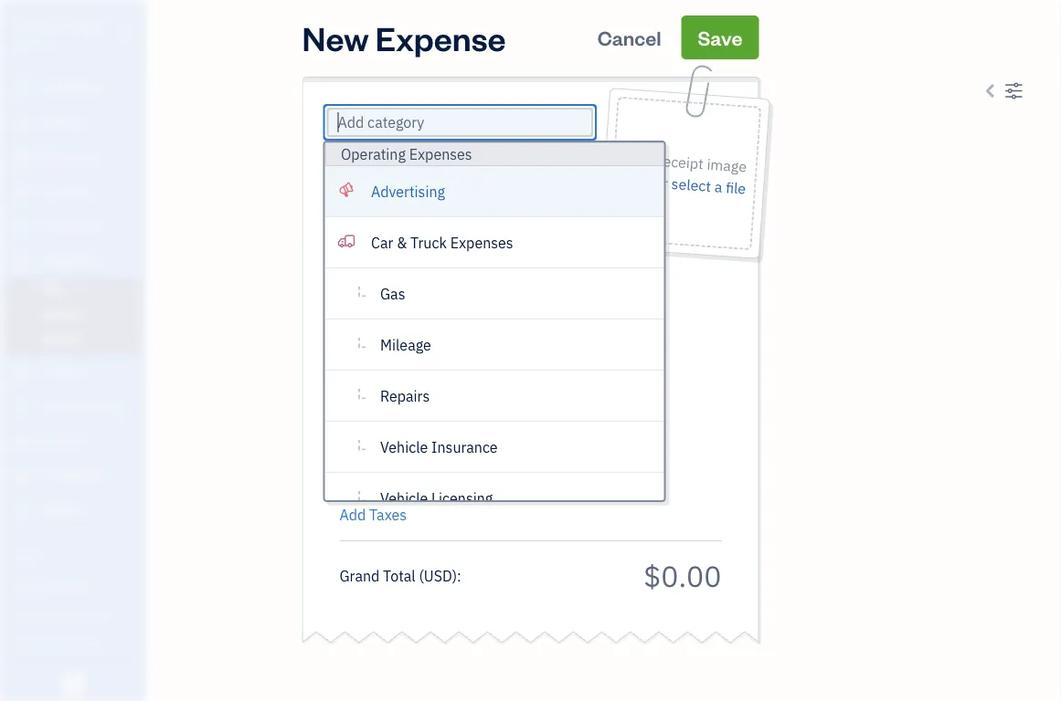 Task type: vqa. For each thing, say whether or not it's contained in the screenshot.
invoice image
yes



Task type: describe. For each thing, give the bounding box(es) containing it.
team members image
[[14, 579, 141, 593]]

cancel
[[597, 24, 661, 50]]

grand
[[340, 567, 380, 586]]

vehicle for vehicle insurance
[[380, 438, 428, 457]]

insurance
[[431, 438, 497, 457]]

ruby oranges owner
[[15, 16, 108, 51]]

expense
[[375, 16, 506, 59]]

items and services image
[[14, 608, 141, 622]]

car
[[371, 233, 393, 252]]

a
[[714, 177, 723, 197]]

oranges
[[52, 16, 108, 35]]

payment image
[[12, 218, 34, 237]]

cancel button
[[581, 16, 678, 59]]

timer image
[[12, 399, 34, 417]]

freshbooks image
[[58, 673, 88, 695]]

):
[[452, 567, 461, 586]]

taxes
[[369, 506, 407, 525]]

receipt
[[657, 151, 704, 174]]

new expense
[[302, 16, 506, 59]]

invoice image
[[12, 184, 34, 202]]

save button
[[681, 16, 759, 59]]

apps image
[[14, 549, 141, 564]]

main element
[[0, 0, 192, 702]]

settings image
[[1004, 80, 1023, 101]]

grand total ( usd ):
[[340, 567, 461, 586]]

operating expenses
[[340, 145, 472, 164]]

money image
[[12, 433, 34, 452]]

image
[[706, 155, 747, 177]]

chevronleft image
[[982, 80, 1001, 101]]

client image
[[12, 114, 34, 133]]

&
[[396, 233, 406, 252]]

chart image
[[12, 468, 34, 486]]

licensing
[[431, 489, 492, 508]]

car & truck expenses
[[371, 233, 513, 252]]

operating
[[340, 145, 405, 164]]

0 vertical spatial expenses
[[409, 145, 472, 164]]

select a file button
[[671, 173, 747, 200]]

vehicle licensing
[[380, 489, 492, 508]]

repairs
[[380, 387, 429, 406]]

select a file
[[671, 174, 747, 199]]

drag
[[623, 149, 655, 170]]



Task type: locate. For each thing, give the bounding box(es) containing it.
gas
[[380, 284, 405, 303]]

expenses down the category text box on the top of page
[[409, 145, 472, 164]]

mileage
[[380, 335, 431, 355]]

add
[[340, 506, 366, 525]]

1 vertical spatial expenses
[[450, 233, 513, 252]]

ruby
[[15, 16, 49, 35]]

1 vertical spatial vehicle
[[380, 489, 428, 508]]

advertising
[[371, 182, 445, 201]]

here
[[621, 171, 652, 192]]

bank connections image
[[14, 637, 141, 652]]

save
[[698, 24, 743, 50]]

add taxes button
[[340, 505, 407, 526]]

owner
[[15, 37, 48, 51]]

report image
[[12, 503, 34, 521]]

or
[[654, 173, 669, 193]]

vehicle for vehicle licensing
[[380, 489, 428, 508]]

add taxes
[[340, 506, 407, 525]]

list box containing operating expenses
[[325, 143, 664, 525]]

total
[[383, 567, 416, 586]]

expenses
[[409, 145, 472, 164], [450, 233, 513, 252]]

vehicle insurance
[[380, 438, 497, 457]]

expense image
[[12, 253, 34, 271]]

1 vehicle from the top
[[380, 438, 428, 457]]

file
[[725, 178, 747, 199]]

Description text field
[[330, 272, 712, 492]]

2 vehicle from the top
[[380, 489, 428, 508]]

list box
[[325, 143, 664, 525]]

truck
[[410, 233, 446, 252]]

0 vertical spatial vehicle
[[380, 438, 428, 457]]

vehicle
[[380, 438, 428, 457], [380, 489, 428, 508]]

Amount (USD) text field
[[643, 557, 722, 595]]

usd
[[424, 567, 452, 586]]

Category text field
[[338, 112, 494, 133]]

dashboard image
[[12, 80, 34, 98]]

new
[[302, 16, 369, 59]]

project image
[[12, 364, 34, 382]]

Date in MM/DD/YYYY format text field
[[340, 157, 458, 176]]

vehicle right add
[[380, 489, 428, 508]]

estimate image
[[12, 149, 34, 167]]

drag receipt image here or
[[621, 149, 747, 193]]

vehicle down repairs
[[380, 438, 428, 457]]

(
[[419, 567, 424, 586]]

expenses right "truck"
[[450, 233, 513, 252]]

select
[[671, 174, 712, 196]]



